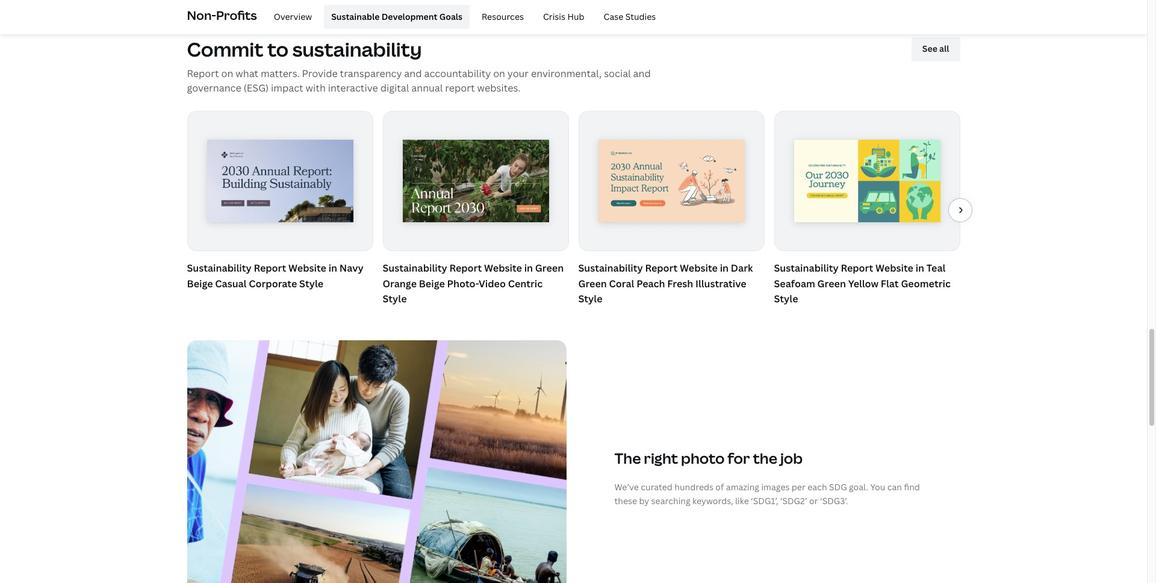Task type: describe. For each thing, give the bounding box(es) containing it.
crisis hub
[[543, 11, 585, 22]]

or
[[810, 495, 818, 506]]

we've curated hundreds of amazing images per each sdg goal. you can find these by searching keywords, like 'sdg1', 'sdg2' or 'sdg3'.
[[615, 481, 920, 506]]

seafoam
[[774, 277, 816, 290]]

report for sustainability report website in green orange beige photo-video centric style
[[450, 261, 482, 275]]

non-
[[187, 7, 216, 23]]

commit
[[187, 36, 263, 62]]

report for sustainability report website in teal seafoam green yellow flat geometric style
[[841, 261, 874, 275]]

with
[[306, 81, 326, 94]]

(esg)
[[244, 81, 269, 94]]

sustainability report website in green orange beige photo-video centric style link
[[383, 261, 569, 307]]

digital
[[380, 81, 409, 94]]

sdg
[[829, 481, 847, 493]]

illustrative
[[696, 277, 747, 290]]

sustainable
[[331, 11, 380, 22]]

casual
[[215, 277, 247, 290]]

development
[[382, 11, 438, 22]]

overview link
[[267, 5, 319, 29]]

images
[[762, 481, 790, 493]]

impact
[[271, 81, 303, 94]]

in for navy
[[329, 261, 337, 275]]

report
[[445, 81, 475, 94]]

right
[[644, 448, 678, 468]]

you
[[871, 481, 886, 493]]

in for green
[[524, 261, 533, 275]]

like
[[736, 495, 749, 506]]

matters.
[[261, 67, 300, 80]]

sustainability report website in green orange beige photo-video centric style
[[383, 261, 564, 305]]

website for style
[[289, 261, 326, 275]]

your
[[508, 67, 529, 80]]

style for orange
[[383, 292, 407, 305]]

photo
[[681, 448, 725, 468]]

goal.
[[849, 481, 869, 493]]

studies
[[626, 11, 656, 22]]

what
[[236, 67, 258, 80]]

to
[[267, 36, 289, 62]]

per
[[792, 481, 806, 493]]

dark
[[731, 261, 753, 275]]

we've
[[615, 481, 639, 493]]

2 and from the left
[[633, 67, 651, 80]]

hundreds
[[675, 481, 714, 493]]

menu bar containing overview
[[262, 5, 663, 29]]

goals
[[440, 11, 463, 22]]

sustainability report website in dark green coral peach fresh illustrative style
[[579, 261, 753, 305]]

can
[[888, 481, 902, 493]]

website for flat
[[876, 261, 914, 275]]

corporate
[[249, 277, 297, 290]]

by
[[639, 495, 649, 506]]

sustainability for beige
[[187, 261, 252, 275]]

photo-
[[447, 277, 479, 290]]

website for fresh
[[680, 261, 718, 275]]

crisis
[[543, 11, 566, 22]]

sustainability for orange
[[383, 261, 447, 275]]

report for sustainability report website in dark green coral peach fresh illustrative style
[[645, 261, 678, 275]]

resources
[[482, 11, 524, 22]]

non-profits
[[187, 7, 257, 23]]

amazing
[[726, 481, 760, 493]]

provide
[[302, 67, 338, 80]]

interactive
[[328, 81, 378, 94]]

'sdg1',
[[751, 495, 778, 506]]

'sdg3'.
[[820, 495, 848, 506]]

1 and from the left
[[404, 67, 422, 80]]

social
[[604, 67, 631, 80]]

resources link
[[475, 5, 531, 29]]

sustainability for green
[[579, 261, 643, 275]]

sustainability report website in teal seafoam green yellow flat geometric style
[[774, 261, 951, 305]]

green inside sustainability report website in teal seafoam green yellow flat geometric style
[[818, 277, 846, 290]]



Task type: locate. For each thing, give the bounding box(es) containing it.
website for video
[[484, 261, 522, 275]]

sustainability
[[293, 36, 422, 62]]

sustainability report website in dark green coral peach fresh illustrative style link
[[579, 261, 765, 307]]

1 horizontal spatial on
[[493, 67, 505, 80]]

'sdg2'
[[780, 495, 808, 506]]

report inside commit to sustainability report on what matters. provide transparency and accountability on your environmental, social and governance (esg) impact with interactive digital annual report websites.
[[187, 67, 219, 80]]

in up centric on the left top
[[524, 261, 533, 275]]

report up governance at the top left of page
[[187, 67, 219, 80]]

green left yellow
[[818, 277, 846, 290]]

2 website from the left
[[484, 261, 522, 275]]

case studies link
[[597, 5, 663, 29]]

sustainable development goals link
[[324, 5, 470, 29]]

each
[[808, 481, 827, 493]]

in inside sustainability report website in dark green coral peach fresh illustrative style
[[720, 261, 729, 275]]

sustainability
[[187, 261, 252, 275], [383, 261, 447, 275], [579, 261, 643, 275], [774, 261, 839, 275]]

geometric
[[901, 277, 951, 290]]

0 horizontal spatial and
[[404, 67, 422, 80]]

keywords,
[[693, 495, 733, 506]]

sustainability inside sustainability report website in teal seafoam green yellow flat geometric style
[[774, 261, 839, 275]]

green inside sustainability report website in green orange beige photo-video centric style
[[535, 261, 564, 275]]

beige inside sustainability report website in navy beige casual corporate style
[[187, 277, 213, 290]]

report up corporate
[[254, 261, 286, 275]]

green inside sustainability report website in dark green coral peach fresh illustrative style
[[579, 277, 607, 290]]

coral
[[609, 277, 635, 290]]

beige
[[187, 277, 213, 290], [419, 277, 445, 290]]

the right photo for the job
[[615, 448, 803, 468]]

style for seafoam
[[774, 292, 798, 305]]

report for sustainability report website in navy beige casual corporate style
[[254, 261, 286, 275]]

hub
[[568, 11, 585, 22]]

style inside sustainability report website in teal seafoam green yellow flat geometric style
[[774, 292, 798, 305]]

in for dark
[[720, 261, 729, 275]]

case studies
[[604, 11, 656, 22]]

sustainability report website in navy beige casual corporate style
[[187, 261, 364, 290]]

2 on from the left
[[493, 67, 505, 80]]

sustainability inside sustainability report website in dark green coral peach fresh illustrative style
[[579, 261, 643, 275]]

1 in from the left
[[329, 261, 337, 275]]

1 horizontal spatial and
[[633, 67, 651, 80]]

in inside sustainability report website in navy beige casual corporate style
[[329, 261, 337, 275]]

green left coral on the top of page
[[579, 277, 607, 290]]

beige left casual
[[187, 277, 213, 290]]

2 sustainability from the left
[[383, 261, 447, 275]]

overview
[[274, 11, 312, 22]]

searching
[[652, 495, 691, 506]]

report up peach
[[645, 261, 678, 275]]

these
[[615, 495, 637, 506]]

governance
[[187, 81, 241, 94]]

video
[[479, 277, 506, 290]]

website up corporate
[[289, 261, 326, 275]]

in for teal
[[916, 261, 925, 275]]

of
[[716, 481, 724, 493]]

style for green
[[579, 292, 603, 305]]

in inside sustainability report website in teal seafoam green yellow flat geometric style
[[916, 261, 925, 275]]

in inside sustainability report website in green orange beige photo-video centric style
[[524, 261, 533, 275]]

yellow
[[849, 277, 879, 290]]

navy
[[340, 261, 364, 275]]

on up "websites." on the top left of page
[[493, 67, 505, 80]]

annual
[[412, 81, 443, 94]]

on up governance at the top left of page
[[221, 67, 233, 80]]

1 beige from the left
[[187, 277, 213, 290]]

crisis hub link
[[536, 5, 592, 29]]

job
[[781, 448, 803, 468]]

accountability
[[424, 67, 491, 80]]

website inside sustainability report website in teal seafoam green yellow flat geometric style
[[876, 261, 914, 275]]

3 website from the left
[[680, 261, 718, 275]]

1 on from the left
[[221, 67, 233, 80]]

the
[[615, 448, 641, 468]]

3 sustainability from the left
[[579, 261, 643, 275]]

flat
[[881, 277, 899, 290]]

report inside sustainability report website in teal seafoam green yellow flat geometric style
[[841, 261, 874, 275]]

2 horizontal spatial green
[[818, 277, 846, 290]]

website inside sustainability report website in dark green coral peach fresh illustrative style
[[680, 261, 718, 275]]

sustainability up coral on the top of page
[[579, 261, 643, 275]]

0 horizontal spatial green
[[535, 261, 564, 275]]

sustainable development goals
[[331, 11, 463, 22]]

website up 'fresh'
[[680, 261, 718, 275]]

peach
[[637, 277, 665, 290]]

in left teal
[[916, 261, 925, 275]]

style
[[299, 277, 324, 290], [383, 292, 407, 305], [579, 292, 603, 305], [774, 292, 798, 305]]

curated
[[641, 481, 673, 493]]

green up centric on the left top
[[535, 261, 564, 275]]

menu bar
[[262, 5, 663, 29]]

style inside sustainability report website in dark green coral peach fresh illustrative style
[[579, 292, 603, 305]]

report inside sustainability report website in green orange beige photo-video centric style
[[450, 261, 482, 275]]

1 sustainability from the left
[[187, 261, 252, 275]]

in up illustrative
[[720, 261, 729, 275]]

website inside sustainability report website in navy beige casual corporate style
[[289, 261, 326, 275]]

green
[[535, 261, 564, 275], [579, 277, 607, 290], [818, 277, 846, 290]]

website
[[289, 261, 326, 275], [484, 261, 522, 275], [680, 261, 718, 275], [876, 261, 914, 275]]

4 in from the left
[[916, 261, 925, 275]]

and right social
[[633, 67, 651, 80]]

find
[[904, 481, 920, 493]]

1 website from the left
[[289, 261, 326, 275]]

in
[[329, 261, 337, 275], [524, 261, 533, 275], [720, 261, 729, 275], [916, 261, 925, 275]]

sustainability inside sustainability report website in navy beige casual corporate style
[[187, 261, 252, 275]]

and up annual
[[404, 67, 422, 80]]

in left navy
[[329, 261, 337, 275]]

4 website from the left
[[876, 261, 914, 275]]

report up yellow
[[841, 261, 874, 275]]

commit to sustainability report on what matters. provide transparency and accountability on your environmental, social and governance (esg) impact with interactive digital annual report websites.
[[187, 36, 651, 94]]

teal
[[927, 261, 946, 275]]

and
[[404, 67, 422, 80], [633, 67, 651, 80]]

2 beige from the left
[[419, 277, 445, 290]]

sustainability up the seafoam in the right top of the page
[[774, 261, 839, 275]]

2 in from the left
[[524, 261, 533, 275]]

1 horizontal spatial beige
[[419, 277, 445, 290]]

for
[[728, 448, 750, 468]]

report inside sustainability report website in dark green coral peach fresh illustrative style
[[645, 261, 678, 275]]

sustainability report website in navy beige casual corporate style link
[[187, 261, 373, 292]]

sustainability inside sustainability report website in green orange beige photo-video centric style
[[383, 261, 447, 275]]

sustainability for seafoam
[[774, 261, 839, 275]]

transparency
[[340, 67, 402, 80]]

3 in from the left
[[720, 261, 729, 275]]

style inside sustainability report website in green orange beige photo-video centric style
[[383, 292, 407, 305]]

sustainability report website in teal seafoam green yellow flat geometric style link
[[774, 261, 960, 307]]

sustainability up orange
[[383, 261, 447, 275]]

on
[[221, 67, 233, 80], [493, 67, 505, 80]]

profits
[[216, 7, 257, 23]]

beige left photo-
[[419, 277, 445, 290]]

website inside sustainability report website in green orange beige photo-video centric style
[[484, 261, 522, 275]]

environmental,
[[531, 67, 602, 80]]

orange
[[383, 277, 417, 290]]

websites.
[[477, 81, 521, 94]]

case
[[604, 11, 624, 22]]

report inside sustainability report website in navy beige casual corporate style
[[254, 261, 286, 275]]

4 sustainability from the left
[[774, 261, 839, 275]]

report up photo-
[[450, 261, 482, 275]]

website up video
[[484, 261, 522, 275]]

0 horizontal spatial beige
[[187, 277, 213, 290]]

beige inside sustainability report website in green orange beige photo-video centric style
[[419, 277, 445, 290]]

the
[[753, 448, 778, 468]]

sustainability up casual
[[187, 261, 252, 275]]

centric
[[508, 277, 543, 290]]

fresh
[[668, 277, 693, 290]]

style inside sustainability report website in navy beige casual corporate style
[[299, 277, 324, 290]]

1 horizontal spatial green
[[579, 277, 607, 290]]

website up flat
[[876, 261, 914, 275]]

0 horizontal spatial on
[[221, 67, 233, 80]]



Task type: vqa. For each thing, say whether or not it's contained in the screenshot.
can
yes



